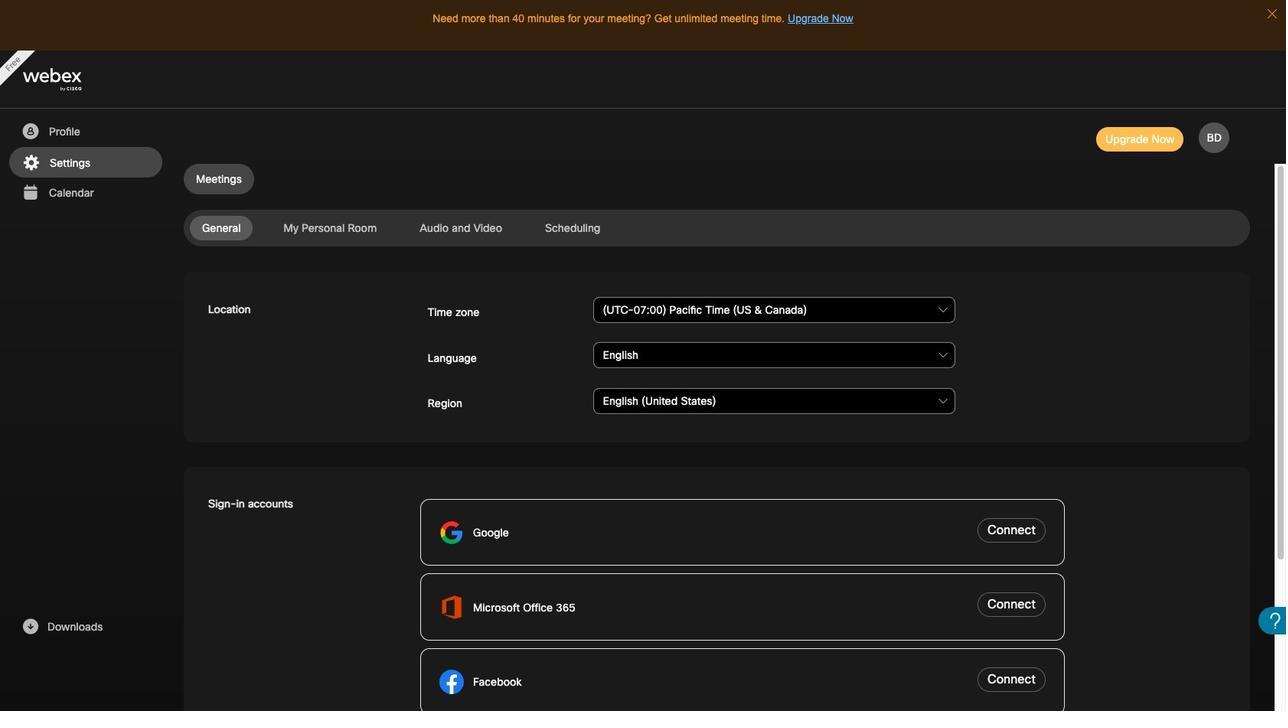 Task type: describe. For each thing, give the bounding box(es) containing it.
mds meetings_filled image
[[21, 184, 40, 202]]

mds people circle_filled image
[[21, 123, 40, 141]]

mds content download_filled image
[[21, 618, 40, 636]]

1 tab list from the top
[[184, 164, 1250, 194]]

cisco webex image
[[23, 68, 115, 91]]

mds settings_filled image
[[21, 154, 41, 172]]



Task type: locate. For each thing, give the bounding box(es) containing it.
1 vertical spatial tab list
[[184, 216, 1250, 240]]

0 vertical spatial tab list
[[184, 164, 1250, 194]]

banner
[[0, 51, 1286, 109]]

tab list
[[184, 164, 1250, 194], [184, 216, 1250, 240]]

2 tab list from the top
[[184, 216, 1250, 240]]

None text field
[[593, 297, 956, 323], [593, 343, 956, 369], [593, 388, 956, 414], [593, 297, 956, 323], [593, 343, 956, 369], [593, 388, 956, 414]]



Task type: vqa. For each thing, say whether or not it's contained in the screenshot.
mds people circle_filled 'ICON'
yes



